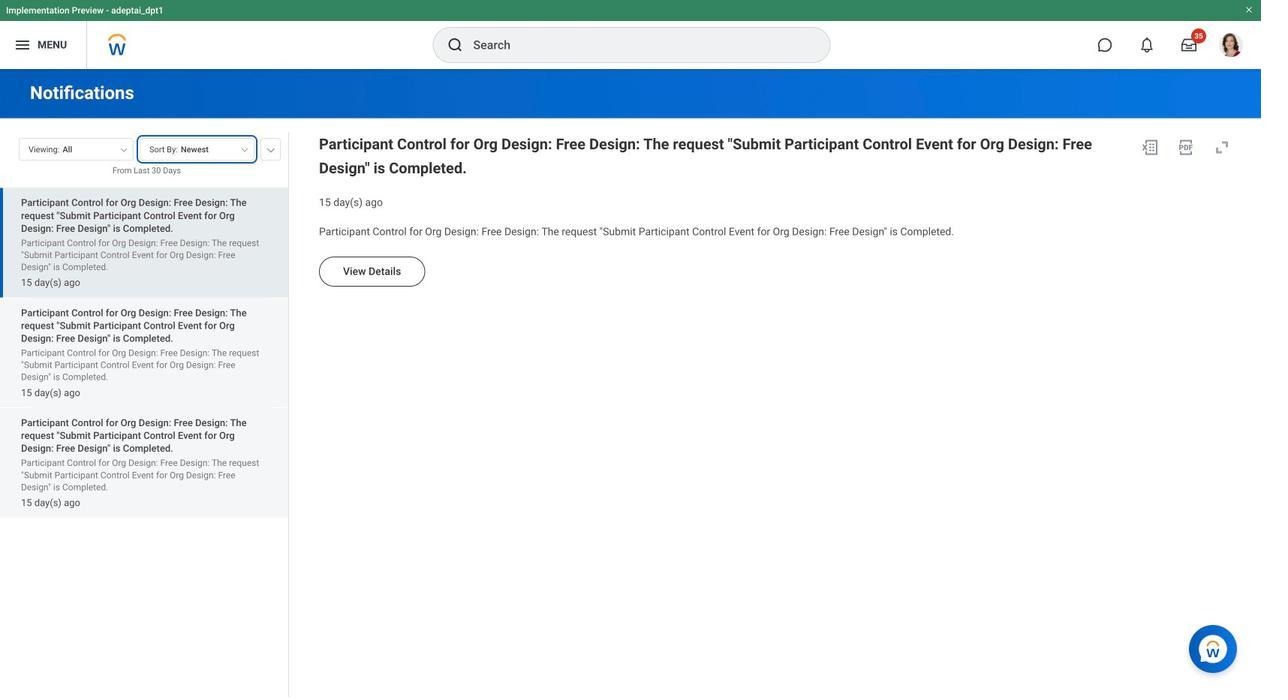 Task type: vqa. For each thing, say whether or not it's contained in the screenshot.
right Totals
no



Task type: describe. For each thing, give the bounding box(es) containing it.
fullscreen image
[[1213, 138, 1231, 157]]

export to excel image
[[1141, 138, 1159, 157]]

inbox items list box
[[0, 187, 288, 697]]

view printable version (pdf) image
[[1177, 138, 1195, 157]]

profile logan mcneil image
[[1219, 33, 1243, 60]]

inbox large image
[[1181, 38, 1196, 53]]

close environment banner image
[[1245, 5, 1254, 14]]



Task type: locate. For each thing, give the bounding box(es) containing it.
justify image
[[14, 36, 32, 54]]

banner
[[0, 0, 1261, 69]]

notifications large image
[[1139, 38, 1154, 53]]

more image
[[266, 145, 275, 152]]

tab panel
[[0, 131, 288, 697]]

main content
[[0, 69, 1261, 697]]

search image
[[446, 36, 464, 54]]

region
[[319, 132, 1237, 210]]

Search Workday  search field
[[473, 29, 799, 62]]



